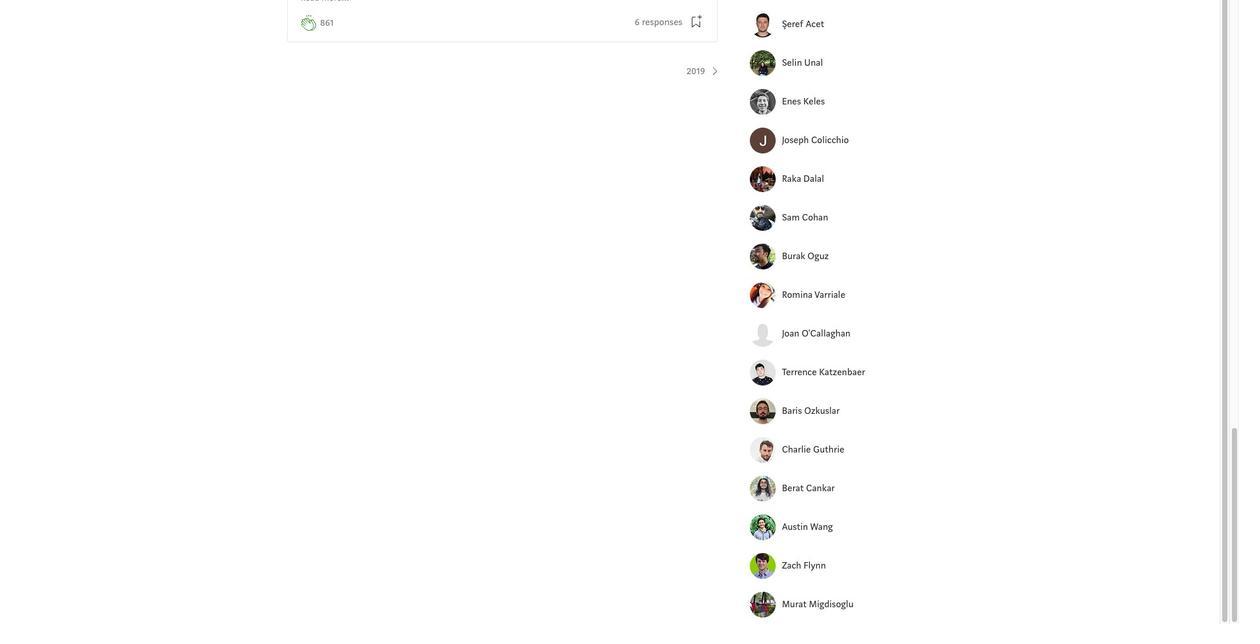 Task type: vqa. For each thing, say whether or not it's contained in the screenshot.
joseph colicchio
yes



Task type: locate. For each thing, give the bounding box(es) containing it.
joseph
[[782, 134, 809, 146]]

burak
[[782, 250, 805, 263]]

romina varriale link
[[782, 288, 879, 303]]

austin
[[782, 521, 808, 534]]

katzenbaer
[[819, 366, 865, 379]]

berat cankar
[[782, 483, 835, 495]]

go to the profile of terrence katzenbaer image
[[750, 360, 775, 386]]

go to the profile of joseph colicchio image
[[750, 128, 775, 154]]

austin wang
[[782, 521, 833, 534]]

go to the profile of burak oguz image
[[750, 244, 775, 270]]

go to the profile of sam cohan image
[[750, 205, 775, 231]]

enes
[[782, 95, 801, 108]]

baris ozkuslar link
[[782, 405, 879, 419]]

oguz
[[808, 250, 829, 263]]

austin wang link
[[782, 521, 879, 535]]

keles
[[803, 95, 825, 108]]

unal
[[804, 57, 823, 69]]

raka dalal link
[[782, 172, 879, 187]]

ozkuslar
[[804, 405, 840, 417]]

terrence katzenbaer
[[782, 366, 865, 379]]

go to the profile of murat migdisoglu image
[[750, 592, 775, 618]]

go to the profile of charlie guthrie image
[[750, 438, 775, 463]]

861 button
[[320, 16, 334, 31]]

berat cankar link
[[782, 482, 879, 496]]

zach flynn
[[782, 560, 826, 572]]

baris
[[782, 405, 802, 417]]

go to the profile of selin unal image
[[750, 50, 775, 76]]

raka
[[782, 173, 801, 185]]

responses
[[642, 16, 683, 28]]

raka dalal
[[782, 173, 824, 185]]

charlie guthrie link
[[782, 443, 879, 458]]

murat
[[782, 599, 807, 611]]

sam
[[782, 212, 800, 224]]

selin unal
[[782, 57, 823, 69]]

enes keles
[[782, 95, 825, 108]]

murat migdisoglu link
[[782, 598, 879, 613]]

şeref acet
[[782, 18, 824, 30]]

cohan
[[802, 212, 828, 224]]

sam cohan link
[[782, 211, 879, 225]]

joan o'callaghan
[[782, 328, 850, 340]]

migdisoglu
[[809, 599, 854, 611]]

go to the profile of joan o'callaghan image
[[750, 321, 775, 347]]

zach
[[782, 560, 801, 572]]

acet
[[806, 18, 824, 30]]

go to the profile of enes keles image
[[750, 89, 775, 115]]

burak oguz link
[[782, 250, 879, 264]]

romina
[[782, 289, 813, 301]]



Task type: describe. For each thing, give the bounding box(es) containing it.
terrence
[[782, 366, 817, 379]]

joseph colicchio
[[782, 134, 849, 146]]

sam cohan
[[782, 212, 828, 224]]

burak oguz
[[782, 250, 829, 263]]

selin
[[782, 57, 802, 69]]

enes keles link
[[782, 95, 879, 109]]

terrence katzenbaer link
[[782, 366, 879, 380]]

romina varriale
[[782, 289, 845, 301]]

şeref acet link
[[782, 17, 879, 32]]

cankar
[[806, 483, 835, 495]]

go to the profile of şeref acet image
[[750, 12, 775, 38]]

o'callaghan
[[802, 328, 850, 340]]

charlie
[[782, 444, 811, 456]]

flynn
[[804, 560, 826, 572]]

go to the profile of romina varriale image
[[750, 283, 775, 309]]

charlie guthrie
[[782, 444, 844, 456]]

6 responses link
[[635, 15, 683, 30]]

murat migdisoglu
[[782, 599, 854, 611]]

joan
[[782, 328, 799, 340]]

go to the profile of raka dalal image
[[750, 167, 775, 192]]

6 responses
[[635, 16, 683, 28]]

2019 link
[[687, 65, 721, 79]]

go to the profile of zach flynn image
[[750, 554, 775, 580]]

wang
[[810, 521, 833, 534]]

go to the profile of berat cankar image
[[750, 476, 775, 502]]

joseph colicchio link
[[782, 134, 879, 148]]

varriale
[[815, 289, 845, 301]]

şeref
[[782, 18, 803, 30]]

selin unal link
[[782, 56, 879, 71]]

2019
[[687, 65, 705, 78]]

zach flynn link
[[782, 559, 879, 574]]

go to the profile of austin wang image
[[750, 515, 775, 541]]

guthrie
[[813, 444, 844, 456]]

joan o'callaghan link
[[782, 327, 879, 342]]

6
[[635, 16, 640, 28]]

go to the profile of baris ozkuslar image
[[750, 399, 775, 425]]

baris ozkuslar
[[782, 405, 840, 417]]

berat
[[782, 483, 804, 495]]

dalal
[[803, 173, 824, 185]]

colicchio
[[811, 134, 849, 146]]

861
[[320, 17, 334, 29]]



